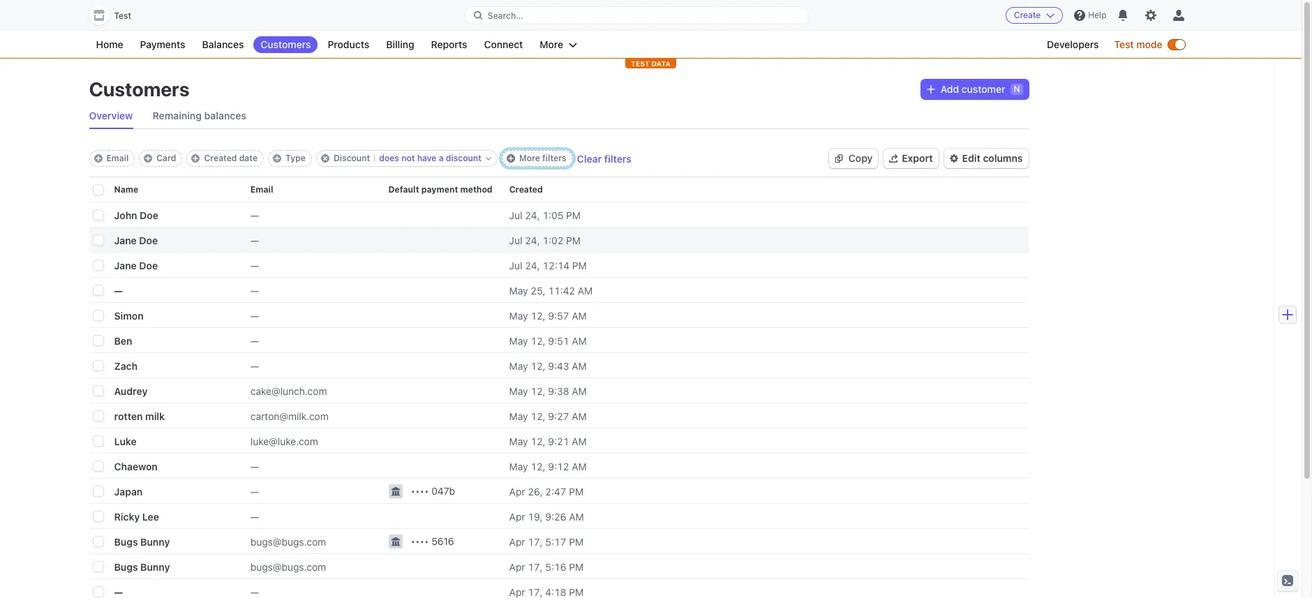 Task type: vqa. For each thing, say whether or not it's contained in the screenshot.


Task type: describe. For each thing, give the bounding box(es) containing it.
may 12, 9:43 am link
[[509, 354, 609, 377]]

discount
[[333, 153, 370, 163]]

may for may 12, 9:57 am
[[509, 310, 528, 321]]

— link for jul 24, 1:05 pm
[[250, 203, 388, 226]]

— for apr 19, 9:26 am
[[250, 510, 259, 522]]

clear filters
[[577, 152, 632, 164]]

chaewon
[[114, 460, 158, 472]]

select item checkbox for jane doe
[[93, 260, 103, 270]]

pm for jul 24, 1:05 pm
[[566, 209, 581, 221]]

apr 17, 5:17 pm
[[509, 536, 583, 547]]

have
[[417, 153, 436, 163]]

1 vertical spatial email
[[250, 184, 273, 195]]

apr for apr 17, 5:16 pm
[[509, 561, 525, 573]]

jul 24, 12:14 pm
[[509, 259, 587, 271]]

developers
[[1047, 38, 1099, 50]]

pm for apr 17, 5:16 pm
[[569, 561, 583, 573]]

chaewon link
[[114, 455, 206, 478]]

12:14
[[543, 259, 570, 271]]

•••• 5616 link
[[380, 526, 509, 554]]

created for created
[[509, 184, 543, 195]]

filters for clear filters
[[604, 152, 632, 164]]

jul for jul 24, 1:05 pm
[[509, 209, 522, 221]]

more for more
[[540, 38, 563, 50]]

jul for jul 24, 12:14 pm
[[509, 259, 522, 271]]

— for may 25, 11:42 am
[[250, 284, 259, 296]]

cake@lunch.com link
[[250, 379, 388, 402]]

doe for jul 24, 1:05 pm
[[140, 209, 158, 221]]

may 25, 11:42 am link
[[509, 279, 609, 302]]

2 select item checkbox from the top
[[93, 235, 103, 245]]

edit discount image
[[486, 156, 491, 161]]

zach
[[114, 360, 138, 372]]

may 25, 11:42 am
[[509, 284, 593, 296]]

products link
[[321, 36, 376, 53]]

add created date image
[[192, 154, 200, 163]]

•••• for •••• 047b
[[411, 485, 429, 497]]

select item checkbox for —
[[93, 285, 103, 295]]

test data
[[631, 59, 671, 68]]

products
[[328, 38, 369, 50]]

19,
[[528, 510, 543, 522]]

pm for apr 17, 4:18 pm
[[569, 586, 583, 598]]

9:57
[[548, 310, 569, 321]]

— link for apr 17, 4:18 pm
[[250, 580, 388, 598]]

9:12
[[548, 460, 569, 472]]

select item checkbox for japan
[[93, 486, 103, 496]]

reports
[[431, 38, 467, 50]]

balances link
[[195, 36, 251, 53]]

test button
[[89, 6, 145, 25]]

bugs bunny link for apr 17, 5:16 pm
[[114, 555, 206, 578]]

customer
[[962, 83, 1005, 95]]

export
[[902, 152, 933, 164]]

audrey
[[114, 385, 148, 397]]

japan
[[114, 485, 143, 497]]

jul 24, 1:05 pm
[[509, 209, 581, 221]]

help
[[1088, 10, 1106, 20]]

apr 17, 4:18 pm link
[[509, 580, 609, 598]]

home link
[[89, 36, 130, 53]]

— link for apr 19, 9:26 am
[[250, 505, 388, 528]]

clear filters toolbar
[[89, 150, 632, 167]]

developers link
[[1040, 36, 1106, 53]]

jul 24, 1:05 pm link
[[509, 203, 609, 226]]

apr 26, 2:47 pm
[[509, 485, 583, 497]]

john
[[114, 209, 137, 221]]

connect link
[[477, 36, 530, 53]]

add email image
[[94, 154, 102, 163]]

bunny for apr 17, 5:17 pm
[[140, 536, 170, 547]]

copy button
[[829, 149, 878, 168]]

pm for apr 17, 5:17 pm
[[569, 536, 583, 547]]

12, for 9:27
[[531, 410, 545, 422]]

rotten milk link
[[114, 404, 206, 427]]

apr 17, 4:18 pm
[[509, 586, 583, 598]]

export button
[[884, 149, 938, 168]]

rotten milk
[[114, 410, 165, 422]]

11:42
[[548, 284, 575, 296]]

customers link
[[254, 36, 318, 53]]

jul 24, 1:02 pm link
[[509, 229, 609, 252]]

luke link
[[114, 430, 206, 453]]

zach link
[[114, 354, 206, 377]]

add customer
[[941, 83, 1005, 95]]

luke
[[114, 435, 137, 447]]

add type image
[[273, 154, 281, 163]]

data
[[651, 59, 671, 68]]

— link for apr 26, 2:47 pm
[[250, 480, 388, 503]]

select item checkbox for simon
[[93, 311, 103, 320]]

luke@luke.com link
[[250, 430, 388, 453]]

pm for jul 24, 1:02 pm
[[566, 234, 581, 246]]

5:17
[[545, 536, 566, 547]]

help button
[[1069, 4, 1112, 27]]

Search… search field
[[465, 7, 808, 24]]

apr for apr 26, 2:47 pm
[[509, 485, 525, 497]]

12, for 9:38
[[531, 385, 545, 397]]

2:47
[[545, 485, 566, 497]]

26,
[[528, 485, 543, 497]]

method
[[460, 184, 492, 195]]

bugs@bugs.com link for apr 17, 5:16 pm
[[250, 555, 388, 578]]

17, for 5:17
[[528, 536, 543, 547]]

apr 19, 9:26 am link
[[509, 505, 609, 528]]

pm for jul 24, 12:14 pm
[[572, 259, 587, 271]]

select item checkbox for chaewon
[[93, 461, 103, 471]]

may 12, 9:57 am
[[509, 310, 587, 321]]

may for may 12, 9:27 am
[[509, 410, 528, 422]]

— link for may 25, 11:42 am
[[250, 279, 388, 302]]

does not have a discount
[[379, 153, 481, 163]]

lee
[[142, 510, 159, 522]]

— link for may 12, 9:43 am
[[250, 354, 388, 377]]

edit columns button
[[944, 149, 1028, 168]]

12, for 9:12
[[531, 460, 545, 472]]

select item checkbox for bugs bunny
[[93, 562, 103, 572]]

12, for 9:43
[[531, 360, 545, 372]]

japan link
[[114, 480, 206, 503]]

more for more filters
[[519, 153, 540, 163]]

name
[[114, 184, 138, 195]]

copy
[[849, 152, 873, 164]]

simon link
[[114, 304, 206, 327]]

may 12, 9:38 am link
[[509, 379, 609, 402]]

ricky lee
[[114, 510, 159, 522]]

n
[[1014, 84, 1020, 94]]

bugs for apr 17, 5:17 pm
[[114, 536, 138, 547]]

bugs for apr 17, 5:16 pm
[[114, 561, 138, 573]]

jul 24, 1:02 pm
[[509, 234, 581, 246]]

jane doe for jul 24, 12:14 pm
[[114, 259, 158, 271]]

5616
[[431, 535, 454, 547]]

select item checkbox for audrey
[[93, 386, 103, 396]]

17, for 5:16
[[528, 561, 543, 573]]

clear filters button
[[577, 152, 632, 164]]

9:38
[[548, 385, 569, 397]]

— for jul 24, 1:02 pm
[[250, 234, 259, 246]]

create button
[[1005, 7, 1063, 24]]

apr 26, 2:47 pm link
[[509, 480, 609, 503]]

edit
[[962, 152, 980, 164]]

simon
[[114, 310, 144, 321]]

created for created date
[[204, 153, 237, 163]]

jul for jul 24, 1:02 pm
[[509, 234, 522, 246]]



Task type: locate. For each thing, give the bounding box(es) containing it.
1 horizontal spatial email
[[250, 184, 273, 195]]

0 vertical spatial bugs@bugs.com
[[250, 536, 326, 547]]

0 vertical spatial bugs bunny link
[[114, 530, 206, 553]]

1 vertical spatial bugs bunny link
[[114, 555, 206, 578]]

0 horizontal spatial filters
[[542, 153, 566, 163]]

tab list containing overview
[[89, 103, 1028, 129]]

more button
[[533, 36, 584, 53]]

1 jul from the top
[[509, 209, 522, 221]]

1 horizontal spatial created
[[509, 184, 543, 195]]

jane for jul 24, 1:02 pm
[[114, 234, 137, 246]]

am for may 12, 9:57 am
[[572, 310, 587, 321]]

6 may from the top
[[509, 410, 528, 422]]

carton@milk.com
[[250, 410, 329, 422]]

1 12, from the top
[[531, 310, 545, 321]]

created inside clear filters "toolbar"
[[204, 153, 237, 163]]

1:05
[[543, 209, 563, 221]]

select item checkbox for ricky lee
[[93, 512, 103, 521]]

0 vertical spatial jane doe
[[114, 234, 158, 246]]

8 may from the top
[[509, 460, 528, 472]]

— link for jul 24, 1:02 pm
[[250, 229, 388, 252]]

jane doe
[[114, 234, 158, 246], [114, 259, 158, 271]]

1 horizontal spatial test
[[1114, 38, 1134, 50]]

payments
[[140, 38, 185, 50]]

more
[[540, 38, 563, 50], [519, 153, 540, 163]]

1 17, from the top
[[528, 536, 543, 547]]

svg image
[[927, 85, 935, 94], [835, 154, 843, 163]]

john doe
[[114, 209, 158, 221]]

may 12, 9:12 am
[[509, 460, 587, 472]]

2 12, from the top
[[531, 335, 545, 346]]

may inside may 12, 9:38 am link
[[509, 385, 528, 397]]

0 vertical spatial 17,
[[528, 536, 543, 547]]

apr inside apr 19, 9:26 am link
[[509, 510, 525, 522]]

bugs bunny for apr 17, 5:17 pm
[[114, 536, 170, 547]]

may down may 12, 9:27 am
[[509, 435, 528, 447]]

8 select item checkbox from the top
[[93, 486, 103, 496]]

type
[[285, 153, 306, 163]]

pm right 4:18
[[569, 586, 583, 598]]

12, for 9:51
[[531, 335, 545, 346]]

24, inside the jul 24, 1:02 pm link
[[525, 234, 540, 246]]

1 horizontal spatial customers
[[261, 38, 311, 50]]

customers left products
[[261, 38, 311, 50]]

more inside button
[[540, 38, 563, 50]]

may 12, 9:51 am
[[509, 335, 587, 346]]

create
[[1014, 10, 1041, 20]]

am right 9:43
[[572, 360, 587, 372]]

0 vertical spatial test
[[114, 10, 131, 21]]

apr up the apr 17, 4:18 pm
[[509, 561, 525, 573]]

24, for 12:14
[[525, 259, 540, 271]]

7 select item checkbox from the top
[[93, 436, 103, 446]]

2 may from the top
[[509, 310, 528, 321]]

filters left clear
[[542, 153, 566, 163]]

may down the may 12, 9:51 am
[[509, 360, 528, 372]]

apr 17, 5:16 pm
[[509, 561, 583, 573]]

doe for jul 24, 12:14 pm
[[139, 259, 158, 271]]

am right 9:26
[[569, 510, 584, 522]]

1 jane doe from the top
[[114, 234, 158, 246]]

apr left 19,
[[509, 510, 525, 522]]

1 vertical spatial bugs@bugs.com link
[[250, 555, 388, 578]]

1 bugs from the top
[[114, 536, 138, 547]]

apr 17, 5:17 pm link
[[509, 530, 609, 553]]

1 vertical spatial bugs
[[114, 561, 138, 573]]

connect
[[484, 38, 523, 50]]

apr for apr 17, 4:18 pm
[[509, 586, 525, 598]]

6 12, from the top
[[531, 435, 545, 447]]

select item checkbox for rotten milk
[[93, 411, 103, 421]]

email down date
[[250, 184, 273, 195]]

may for may 12, 9:21 am
[[509, 435, 528, 447]]

1 bunny from the top
[[140, 536, 170, 547]]

svg image left add
[[927, 85, 935, 94]]

2 jul from the top
[[509, 234, 522, 246]]

may inside may 12, 9:12 am link
[[509, 460, 528, 472]]

pm right 1:05
[[566, 209, 581, 221]]

test inside test button
[[114, 10, 131, 21]]

created right the "add created date" "image"
[[204, 153, 237, 163]]

0 horizontal spatial created
[[204, 153, 237, 163]]

3 may from the top
[[509, 335, 528, 346]]

apr inside apr 17, 5:17 pm link
[[509, 536, 525, 547]]

7 select item checkbox from the top
[[93, 587, 103, 597]]

0 vertical spatial jane doe link
[[114, 229, 206, 252]]

may up may 12, 9:43 am
[[509, 335, 528, 346]]

4 select item checkbox from the top
[[93, 361, 103, 371]]

0 vertical spatial created
[[204, 153, 237, 163]]

may for may 12, 9:43 am
[[509, 360, 528, 372]]

test up home
[[114, 10, 131, 21]]

bugs bunny for apr 17, 5:16 pm
[[114, 561, 170, 573]]

2 vertical spatial 17,
[[528, 586, 543, 598]]

payment
[[421, 184, 458, 195]]

2 bugs bunny link from the top
[[114, 555, 206, 578]]

may 12, 9:27 am
[[509, 410, 587, 422]]

3 24, from the top
[[525, 259, 540, 271]]

Search… text field
[[465, 7, 808, 24]]

0 vertical spatial jane
[[114, 234, 137, 246]]

Select Item checkbox
[[93, 210, 103, 220], [93, 235, 103, 245], [93, 285, 103, 295], [93, 361, 103, 371], [93, 386, 103, 396], [93, 411, 103, 421], [93, 436, 103, 446], [93, 486, 103, 496], [93, 537, 103, 546]]

1 24, from the top
[[525, 209, 540, 221]]

1 vertical spatial jul
[[509, 234, 522, 246]]

6 select item checkbox from the top
[[93, 562, 103, 572]]

0 vertical spatial bugs bunny
[[114, 536, 170, 547]]

am for may 12, 9:12 am
[[572, 460, 587, 472]]

24, left 1:05
[[525, 209, 540, 221]]

1 vertical spatial customers
[[89, 77, 190, 100]]

discount
[[446, 153, 481, 163]]

17, left 4:18
[[528, 586, 543, 598]]

columns
[[983, 152, 1023, 164]]

•••• for •••• 5616
[[411, 535, 429, 547]]

luke@luke.com
[[250, 435, 318, 447]]

0 vertical spatial more
[[540, 38, 563, 50]]

1 jane doe link from the top
[[114, 229, 206, 252]]

email
[[106, 153, 129, 163], [250, 184, 273, 195]]

may inside may 25, 11:42 am link
[[509, 284, 528, 296]]

may inside may 12, 9:27 am link
[[509, 410, 528, 422]]

am for may 12, 9:51 am
[[572, 335, 587, 346]]

apr inside apr 17, 4:18 pm link
[[509, 586, 525, 598]]

5:16
[[545, 561, 566, 573]]

•••• left 047b
[[411, 485, 429, 497]]

milk
[[145, 410, 165, 422]]

am inside may 12, 9:21 am link
[[572, 435, 587, 447]]

1 may from the top
[[509, 284, 528, 296]]

1 vertical spatial bugs bunny
[[114, 561, 170, 573]]

2 apr from the top
[[509, 510, 525, 522]]

7 12, from the top
[[531, 460, 545, 472]]

12, left 9:57
[[531, 310, 545, 321]]

date
[[239, 153, 258, 163]]

may inside may 12, 9:51 am link
[[509, 335, 528, 346]]

— for may 12, 9:57 am
[[250, 310, 259, 321]]

2 vertical spatial 24,
[[525, 259, 540, 271]]

am right 9:57
[[572, 310, 587, 321]]

2 select item checkbox from the top
[[93, 311, 103, 320]]

1 vertical spatial 17,
[[528, 561, 543, 573]]

billing link
[[379, 36, 421, 53]]

12, left 9:43
[[531, 360, 545, 372]]

2 bugs bunny from the top
[[114, 561, 170, 573]]

4 select item checkbox from the top
[[93, 461, 103, 471]]

am inside the may 12, 9:57 am link
[[572, 310, 587, 321]]

0 horizontal spatial test
[[114, 10, 131, 21]]

apr left 26, at bottom
[[509, 485, 525, 497]]

may for may 12, 9:12 am
[[509, 460, 528, 472]]

pm right 2:47 at the bottom of page
[[569, 485, 583, 497]]

am inside apr 19, 9:26 am link
[[569, 510, 584, 522]]

am right 9:12
[[572, 460, 587, 472]]

billing
[[386, 38, 414, 50]]

overview link
[[89, 103, 133, 128]]

17, left 5:17
[[528, 536, 543, 547]]

jane doe link
[[114, 229, 206, 252], [114, 254, 206, 277]]

does
[[379, 153, 399, 163]]

may 12, 9:57 am link
[[509, 304, 609, 327]]

— for may 12, 9:43 am
[[250, 360, 259, 372]]

not
[[401, 153, 415, 163]]

2 17, from the top
[[528, 561, 543, 573]]

clear
[[577, 152, 602, 164]]

jul left 1:02
[[509, 234, 522, 246]]

jane doe for jul 24, 1:02 pm
[[114, 234, 158, 246]]

email right add email image
[[106, 153, 129, 163]]

3 jul from the top
[[509, 259, 522, 271]]

created up jul 24, 1:05 pm
[[509, 184, 543, 195]]

•••• 047b link
[[380, 476, 509, 504]]

25,
[[531, 284, 545, 296]]

9:27
[[548, 410, 569, 422]]

— for jul 24, 1:05 pm
[[250, 209, 259, 221]]

am right 9:21
[[572, 435, 587, 447]]

test for test mode
[[1114, 38, 1134, 50]]

pm for apr 26, 2:47 pm
[[569, 485, 583, 497]]

24, left 12:14
[[525, 259, 540, 271]]

default payment method
[[388, 184, 492, 195]]

jane for jul 24, 12:14 pm
[[114, 259, 137, 271]]

3 apr from the top
[[509, 536, 525, 547]]

edit columns
[[962, 152, 1023, 164]]

reports link
[[424, 36, 474, 53]]

— for jul 24, 12:14 pm
[[250, 259, 259, 271]]

customers
[[261, 38, 311, 50], [89, 77, 190, 100]]

3 select item checkbox from the top
[[93, 336, 103, 345]]

1 vertical spatial created
[[509, 184, 543, 195]]

may inside may 12, 9:21 am link
[[509, 435, 528, 447]]

audrey link
[[114, 379, 206, 402]]

24, left 1:02
[[525, 234, 540, 246]]

doe for jul 24, 1:02 pm
[[139, 234, 158, 246]]

2 jane from the top
[[114, 259, 137, 271]]

17, left 5:16
[[528, 561, 543, 573]]

1 vertical spatial ••••
[[411, 535, 429, 547]]

1 vertical spatial test
[[1114, 38, 1134, 50]]

5 select item checkbox from the top
[[93, 512, 103, 521]]

select item checkbox for bugs bunny
[[93, 537, 103, 546]]

2 24, from the top
[[525, 234, 540, 246]]

— for apr 17, 4:18 pm
[[250, 586, 259, 598]]

payments link
[[133, 36, 192, 53]]

— link for may 12, 9:12 am
[[250, 455, 388, 478]]

home
[[96, 38, 123, 50]]

•••• 047b
[[411, 485, 455, 497]]

— for may 12, 9:12 am
[[250, 460, 259, 472]]

filters
[[604, 152, 632, 164], [542, 153, 566, 163]]

bugs@bugs.com
[[250, 536, 326, 547], [250, 561, 326, 573]]

5 select item checkbox from the top
[[93, 386, 103, 396]]

12,
[[531, 310, 545, 321], [531, 335, 545, 346], [531, 360, 545, 372], [531, 385, 545, 397], [531, 410, 545, 422], [531, 435, 545, 447], [531, 460, 545, 472]]

2 bunny from the top
[[140, 561, 170, 573]]

pm right 12:14
[[572, 259, 587, 271]]

1 apr from the top
[[509, 485, 525, 497]]

am for may 12, 9:43 am
[[572, 360, 587, 372]]

17, for 4:18
[[528, 586, 543, 598]]

jane doe link for jul 24, 1:02 pm
[[114, 229, 206, 252]]

select item checkbox for zach
[[93, 361, 103, 371]]

may up may 12, 9:21 am
[[509, 410, 528, 422]]

2 vertical spatial doe
[[139, 259, 158, 271]]

1 vertical spatial jane
[[114, 259, 137, 271]]

3 select item checkbox from the top
[[93, 285, 103, 295]]

ben link
[[114, 329, 206, 352]]

— link for may 12, 9:57 am
[[250, 304, 388, 327]]

carton@milk.com link
[[250, 404, 388, 427]]

12, left 9:12
[[531, 460, 545, 472]]

7 may from the top
[[509, 435, 528, 447]]

am for may 25, 11:42 am
[[578, 284, 593, 296]]

pm right 1:02
[[566, 234, 581, 246]]

2 bugs@bugs.com link from the top
[[250, 555, 388, 578]]

12, inside "link"
[[531, 360, 545, 372]]

12, for 9:57
[[531, 310, 545, 321]]

1 vertical spatial jane doe link
[[114, 254, 206, 277]]

0 vertical spatial svg image
[[927, 85, 935, 94]]

remaining balances
[[152, 110, 246, 121]]

24, for 1:05
[[525, 209, 540, 221]]

john doe link
[[114, 203, 206, 226]]

apr up apr 17, 5:16 pm
[[509, 536, 525, 547]]

am for apr 19, 9:26 am
[[569, 510, 584, 522]]

filters right clear
[[604, 152, 632, 164]]

email inside clear filters "toolbar"
[[106, 153, 129, 163]]

more filters
[[519, 153, 566, 163]]

0 vertical spatial ••••
[[411, 485, 429, 497]]

am
[[578, 284, 593, 296], [572, 310, 587, 321], [572, 335, 587, 346], [572, 360, 587, 372], [572, 385, 587, 397], [572, 410, 587, 422], [572, 435, 587, 447], [572, 460, 587, 472], [569, 510, 584, 522]]

1 vertical spatial jane doe
[[114, 259, 158, 271]]

5 12, from the top
[[531, 410, 545, 422]]

— link for jul 24, 12:14 pm
[[250, 254, 388, 277]]

svg image left "copy"
[[835, 154, 843, 163]]

apr inside apr 17, 5:16 pm link
[[509, 561, 525, 573]]

apr
[[509, 485, 525, 497], [509, 510, 525, 522], [509, 536, 525, 547], [509, 561, 525, 573], [509, 586, 525, 598]]

am inside may 12, 9:27 am link
[[572, 410, 587, 422]]

— link for may 12, 9:51 am
[[250, 329, 388, 352]]

created
[[204, 153, 237, 163], [509, 184, 543, 195]]

1 select item checkbox from the top
[[93, 210, 103, 220]]

— for apr 26, 2:47 pm
[[250, 485, 259, 497]]

17, inside apr 17, 5:16 pm link
[[528, 561, 543, 573]]

more inside clear filters "toolbar"
[[519, 153, 540, 163]]

customers up overview
[[89, 77, 190, 100]]

Select All checkbox
[[93, 185, 103, 195]]

pm right 5:17
[[569, 536, 583, 547]]

1 horizontal spatial svg image
[[927, 85, 935, 94]]

ricky
[[114, 510, 140, 522]]

24, inside jul 24, 1:05 pm link
[[525, 209, 540, 221]]

test
[[114, 10, 131, 21], [1114, 38, 1134, 50]]

0 horizontal spatial customers
[[89, 77, 190, 100]]

remove discount image
[[321, 154, 329, 163]]

6 select item checkbox from the top
[[93, 411, 103, 421]]

remaining balances link
[[152, 103, 246, 128]]

bugs bunny link for apr 17, 5:17 pm
[[114, 530, 206, 553]]

1 bugs bunny from the top
[[114, 536, 170, 547]]

pm right 5:16
[[569, 561, 583, 573]]

bugs@bugs.com for apr 17, 5:17 pm
[[250, 536, 326, 547]]

1 vertical spatial bugs@bugs.com
[[250, 561, 326, 573]]

12, left 9:51
[[531, 335, 545, 346]]

am inside may 12, 9:51 am link
[[572, 335, 587, 346]]

•••• left '5616'
[[411, 535, 429, 547]]

am right "9:38"
[[572, 385, 587, 397]]

am for may 12, 9:27 am
[[572, 410, 587, 422]]

0 vertical spatial customers
[[261, 38, 311, 50]]

0 vertical spatial bugs@bugs.com link
[[250, 530, 388, 553]]

2 jane doe link from the top
[[114, 254, 206, 277]]

apr 19, 9:26 am
[[509, 510, 584, 522]]

select item checkbox for ben
[[93, 336, 103, 345]]

1 •••• from the top
[[411, 485, 429, 497]]

4 apr from the top
[[509, 561, 525, 573]]

12, left 9:27
[[531, 410, 545, 422]]

1 vertical spatial svg image
[[835, 154, 843, 163]]

am for may 12, 9:21 am
[[572, 435, 587, 447]]

tab list
[[89, 103, 1028, 129]]

test mode
[[1114, 38, 1162, 50]]

12, left "9:38"
[[531, 385, 545, 397]]

1 jane from the top
[[114, 234, 137, 246]]

17, inside apr 17, 4:18 pm link
[[528, 586, 543, 598]]

may for may 25, 11:42 am
[[509, 284, 528, 296]]

select item checkbox for john doe
[[93, 210, 103, 220]]

bugs@bugs.com link for apr 17, 5:17 pm
[[250, 530, 388, 553]]

may up the may 12, 9:51 am
[[509, 310, 528, 321]]

0 vertical spatial email
[[106, 153, 129, 163]]

may 12, 9:27 am link
[[509, 404, 609, 427]]

mode
[[1136, 38, 1162, 50]]

search…
[[488, 10, 523, 21]]

more right connect
[[540, 38, 563, 50]]

created date
[[204, 153, 258, 163]]

0 vertical spatial bunny
[[140, 536, 170, 547]]

am inside may 12, 9:43 am "link"
[[572, 360, 587, 372]]

test
[[631, 59, 650, 68]]

0 vertical spatial bugs
[[114, 536, 138, 547]]

may up 26, at bottom
[[509, 460, 528, 472]]

1 vertical spatial more
[[519, 153, 540, 163]]

4:18
[[545, 586, 566, 598]]

Select Item checkbox
[[93, 260, 103, 270], [93, 311, 103, 320], [93, 336, 103, 345], [93, 461, 103, 471], [93, 512, 103, 521], [93, 562, 103, 572], [93, 587, 103, 597]]

24, inside jul 24, 12:14 pm link
[[525, 259, 540, 271]]

1 vertical spatial 24,
[[525, 234, 540, 246]]

4 12, from the top
[[531, 385, 545, 397]]

24, for 1:02
[[525, 234, 540, 246]]

add more filters image
[[507, 154, 515, 163]]

2 •••• from the top
[[411, 535, 429, 547]]

3 17, from the top
[[528, 586, 543, 598]]

1:02
[[543, 234, 563, 246]]

default
[[388, 184, 419, 195]]

0 vertical spatial jul
[[509, 209, 522, 221]]

may 12, 9:51 am link
[[509, 329, 609, 352]]

12, for 9:21
[[531, 435, 545, 447]]

2 bugs from the top
[[114, 561, 138, 573]]

ricky lee link
[[114, 505, 206, 528]]

12, left 9:21
[[531, 435, 545, 447]]

apr for apr 19, 9:26 am
[[509, 510, 525, 522]]

5 may from the top
[[509, 385, 528, 397]]

••••
[[411, 485, 429, 497], [411, 535, 429, 547]]

may for may 12, 9:38 am
[[509, 385, 528, 397]]

2 vertical spatial jul
[[509, 259, 522, 271]]

0 horizontal spatial svg image
[[835, 154, 843, 163]]

—
[[250, 209, 259, 221], [250, 234, 259, 246], [250, 259, 259, 271], [114, 284, 123, 296], [250, 284, 259, 296], [250, 310, 259, 321], [250, 335, 259, 346], [250, 360, 259, 372], [250, 460, 259, 472], [250, 485, 259, 497], [250, 510, 259, 522], [114, 586, 123, 598], [250, 586, 259, 598]]

may down may 12, 9:43 am
[[509, 385, 528, 397]]

more right add more filters image
[[519, 153, 540, 163]]

3 12, from the top
[[531, 360, 545, 372]]

may left 25,
[[509, 284, 528, 296]]

1 select item checkbox from the top
[[93, 260, 103, 270]]

2 bugs@bugs.com from the top
[[250, 561, 326, 573]]

add
[[941, 83, 959, 95]]

bunny for apr 17, 5:16 pm
[[140, 561, 170, 573]]

ben
[[114, 335, 132, 346]]

overview
[[89, 110, 133, 121]]

— link
[[250, 203, 388, 226], [250, 229, 388, 252], [250, 254, 388, 277], [114, 279, 206, 302], [250, 279, 388, 302], [250, 304, 388, 327], [250, 329, 388, 352], [250, 354, 388, 377], [250, 455, 388, 478], [250, 480, 388, 503], [250, 505, 388, 528], [114, 580, 206, 598], [250, 580, 388, 598]]

17,
[[528, 536, 543, 547], [528, 561, 543, 573], [528, 586, 543, 598]]

am inside may 12, 9:12 am link
[[572, 460, 587, 472]]

1 vertical spatial doe
[[139, 234, 158, 246]]

am inside may 25, 11:42 am link
[[578, 284, 593, 296]]

9 select item checkbox from the top
[[93, 537, 103, 546]]

0 horizontal spatial email
[[106, 153, 129, 163]]

1 bugs@bugs.com from the top
[[250, 536, 326, 547]]

test for test
[[114, 10, 131, 21]]

1 vertical spatial bunny
[[140, 561, 170, 573]]

5 apr from the top
[[509, 586, 525, 598]]

filters for more filters
[[542, 153, 566, 163]]

jane doe link for jul 24, 12:14 pm
[[114, 254, 206, 277]]

0 vertical spatial doe
[[140, 209, 158, 221]]

apr down apr 17, 5:16 pm
[[509, 586, 525, 598]]

1 bugs bunny link from the top
[[114, 530, 206, 553]]

cake@lunch.com
[[250, 385, 327, 397]]

jul down jul 24, 1:02 pm
[[509, 259, 522, 271]]

am inside may 12, 9:38 am link
[[572, 385, 587, 397]]

bugs@bugs.com for apr 17, 5:16 pm
[[250, 561, 326, 573]]

am right 9:51
[[572, 335, 587, 346]]

4 may from the top
[[509, 360, 528, 372]]

1 bugs@bugs.com link from the top
[[250, 530, 388, 553]]

am right the 11:42
[[578, 284, 593, 296]]

jul left 1:05
[[509, 209, 522, 221]]

am right 9:27
[[572, 410, 587, 422]]

1 horizontal spatial filters
[[604, 152, 632, 164]]

test left mode
[[1114, 38, 1134, 50]]

add card image
[[144, 154, 152, 163]]

svg image inside copy popup button
[[835, 154, 843, 163]]

select item checkbox for luke
[[93, 436, 103, 446]]

may for may 12, 9:51 am
[[509, 335, 528, 346]]

apr for apr 17, 5:17 pm
[[509, 536, 525, 547]]

2 jane doe from the top
[[114, 259, 158, 271]]

0 vertical spatial 24,
[[525, 209, 540, 221]]

am for may 12, 9:38 am
[[572, 385, 587, 397]]

17, inside apr 17, 5:17 pm link
[[528, 536, 543, 547]]

may inside may 12, 9:43 am "link"
[[509, 360, 528, 372]]



